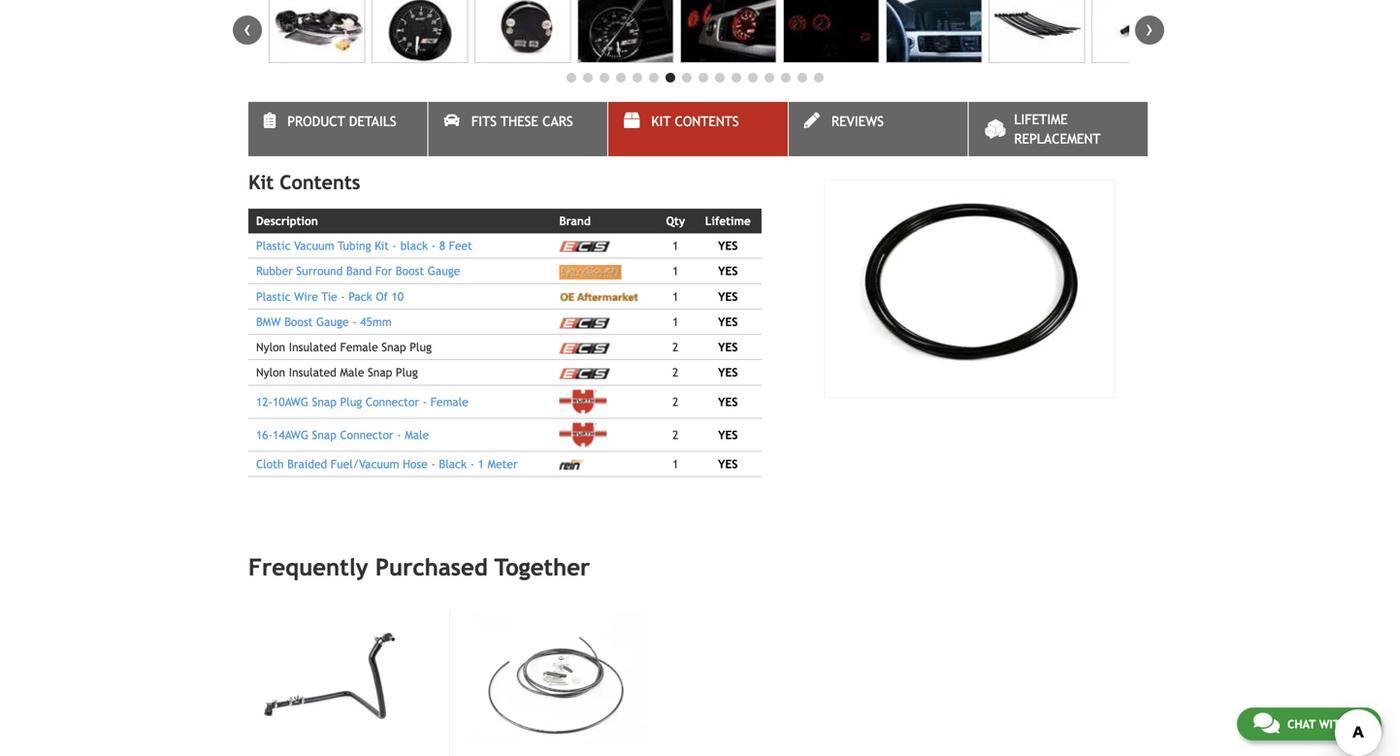 Task type: locate. For each thing, give the bounding box(es) containing it.
meter
[[488, 457, 518, 471]]

0 vertical spatial insulated
[[289, 340, 337, 354]]

contents
[[675, 114, 739, 129], [280, 171, 361, 194]]

0 horizontal spatial contents
[[280, 171, 361, 194]]

2 yes from the top
[[718, 264, 738, 278]]

1 horizontal spatial lifetime
[[1015, 112, 1068, 127]]

0 horizontal spatial boost
[[285, 315, 313, 329]]

brand
[[560, 214, 591, 228]]

0 vertical spatial lifetime
[[1015, 112, 1068, 127]]

1 nylon from the top
[[256, 340, 285, 354]]

new south performance - corporate logo image
[[560, 265, 622, 279]]

1 horizontal spatial female
[[431, 395, 469, 408]]

yes
[[718, 239, 738, 252], [718, 264, 738, 278], [718, 290, 738, 303], [718, 315, 738, 329], [718, 340, 738, 354], [718, 366, 738, 379], [718, 395, 738, 408], [718, 428, 738, 441], [718, 457, 738, 471]]

6 es#2594694 - 02165ecskt - bmw 45mm boost gauge kit - monitor boost pressure with an accurate, innovative gauge with late-model oe looks - ecs - bmw image from the left
[[783, 0, 880, 63]]

2 for 3rd ecs - corporate logo from the top of the page
[[673, 340, 679, 354]]

ecs - corporate logo image
[[560, 241, 610, 252], [560, 318, 610, 328], [560, 343, 610, 354], [560, 368, 610, 379]]

2 horizontal spatial kit
[[652, 114, 671, 129]]

1
[[673, 239, 679, 252], [673, 264, 679, 278], [673, 290, 679, 303], [673, 315, 679, 329], [478, 457, 484, 471], [673, 457, 679, 471]]

2 plastic from the top
[[256, 290, 291, 303]]

lifetime up replacement
[[1015, 112, 1068, 127]]

0 vertical spatial contents
[[675, 114, 739, 129]]

yes for black
[[718, 457, 738, 471]]

kit
[[652, 114, 671, 129], [248, 171, 274, 194], [375, 239, 389, 252]]

kit contents
[[652, 114, 739, 129], [248, 171, 361, 194]]

connector
[[366, 395, 419, 408], [340, 428, 394, 441]]

black
[[400, 239, 428, 252]]

1 horizontal spatial contents
[[675, 114, 739, 129]]

6 yes from the top
[[718, 366, 738, 379]]

1 vertical spatial plug
[[396, 366, 418, 379]]

1 vertical spatial wurth - corporate logo image
[[560, 423, 607, 447]]

vacuum
[[294, 239, 334, 252]]

es#2594694 - 02165ecskt - bmw 45mm boost gauge kit - monitor boost pressure with an accurate, innovative gauge with late-model oe looks - ecs - bmw image
[[269, 0, 365, 63], [372, 0, 468, 63], [475, 0, 571, 63], [578, 0, 674, 63], [680, 0, 777, 63], [783, 0, 880, 63], [886, 0, 983, 63], [989, 0, 1086, 63], [1092, 0, 1188, 63]]

3 2 from the top
[[673, 395, 679, 408]]

0 vertical spatial wurth - corporate logo image
[[560, 390, 607, 414]]

0 horizontal spatial male
[[340, 366, 364, 379]]

1 vertical spatial male
[[405, 428, 429, 441]]

› link
[[1136, 16, 1165, 45]]

1 horizontal spatial boost
[[396, 264, 424, 278]]

plastic for plastic vacuum tubing kit - black - 8 feet
[[256, 239, 291, 252]]

4 yes from the top
[[718, 315, 738, 329]]

these
[[501, 114, 539, 129]]

2 2 from the top
[[673, 366, 679, 379]]

bmw
[[256, 315, 281, 329]]

insulated down bmw boost gauge - 45mm
[[289, 340, 337, 354]]

plug for nylon insulated female snap plug
[[410, 340, 432, 354]]

0 vertical spatial male
[[340, 366, 364, 379]]

nylon up 12-
[[256, 366, 285, 379]]

2 insulated from the top
[[289, 366, 337, 379]]

snap right 14awg
[[312, 428, 337, 441]]

rubber surround band for boost gauge link
[[256, 264, 460, 278]]

8 es#2594694 - 02165ecskt - bmw 45mm boost gauge kit - monitor boost pressure with an accurate, innovative gauge with late-model oe looks - ecs - bmw image from the left
[[989, 0, 1086, 63]]

gauge down 8
[[428, 264, 460, 278]]

chat
[[1288, 717, 1316, 731]]

insulated for male
[[289, 366, 337, 379]]

1 horizontal spatial male
[[405, 428, 429, 441]]

0 vertical spatial plastic
[[256, 239, 291, 252]]

0 horizontal spatial lifetime
[[705, 214, 751, 228]]

0 vertical spatial kit contents
[[652, 114, 739, 129]]

1 vertical spatial plastic
[[256, 290, 291, 303]]

pack
[[349, 290, 372, 303]]

45mm
[[360, 315, 392, 329]]

chat with us link
[[1237, 708, 1382, 741]]

fits these cars link
[[429, 102, 608, 156]]

frequently
[[248, 554, 368, 581]]

boost sensor adapter kit image
[[470, 611, 647, 745]]

boost
[[396, 264, 424, 278], [285, 315, 313, 329]]

chat with us
[[1288, 717, 1366, 731]]

lifetime replacement
[[1015, 112, 1101, 147]]

lifetime inside lifetime replacement
[[1015, 112, 1068, 127]]

1 wurth - corporate logo image from the top
[[560, 390, 607, 414]]

male up 'hose'
[[405, 428, 429, 441]]

1 insulated from the top
[[289, 340, 337, 354]]

wurth - corporate logo image for 16-14awg snap connector - male
[[560, 423, 607, 447]]

0 horizontal spatial kit
[[248, 171, 274, 194]]

0 vertical spatial boost
[[396, 264, 424, 278]]

wurth - corporate logo image for 12-10awg snap plug connector - female
[[560, 390, 607, 414]]

‹ link
[[233, 16, 262, 45]]

8 yes from the top
[[718, 428, 738, 441]]

16-
[[256, 428, 273, 441]]

7 yes from the top
[[718, 395, 738, 408]]

nylon
[[256, 340, 285, 354], [256, 366, 285, 379]]

cars
[[543, 114, 573, 129]]

plastic for plastic wire tie - pack of 10
[[256, 290, 291, 303]]

male down the nylon insulated female snap plug
[[340, 366, 364, 379]]

1 for bmw boost gauge - 45mm
[[673, 315, 679, 329]]

insulated for female
[[289, 340, 337, 354]]

female down the 45mm
[[340, 340, 378, 354]]

boost down black
[[396, 264, 424, 278]]

3 yes from the top
[[718, 290, 738, 303]]

9 es#2594694 - 02165ecskt - bmw 45mm boost gauge kit - monitor boost pressure with an accurate, innovative gauge with late-model oe looks - ecs - bmw image from the left
[[1092, 0, 1188, 63]]

snap
[[382, 340, 406, 354], [368, 366, 392, 379], [312, 395, 337, 408], [312, 428, 337, 441]]

comments image
[[1254, 711, 1280, 735]]

nylon for nylon insulated female snap plug
[[256, 340, 285, 354]]

1 vertical spatial boost
[[285, 315, 313, 329]]

4 2 from the top
[[673, 428, 679, 441]]

connector up fuel/vacuum
[[340, 428, 394, 441]]

1 vertical spatial gauge
[[316, 315, 349, 329]]

plastic wire tie - pack of 10 link
[[256, 290, 404, 303]]

boost down wire
[[285, 315, 313, 329]]

surround
[[296, 264, 343, 278]]

plastic
[[256, 239, 291, 252], [256, 290, 291, 303]]

nylon down 'bmw'
[[256, 340, 285, 354]]

of
[[376, 290, 388, 303]]

purchased
[[375, 554, 488, 581]]

description
[[256, 214, 318, 228]]

1 horizontal spatial gauge
[[428, 264, 460, 278]]

- left the 45mm
[[353, 315, 357, 329]]

band
[[346, 264, 372, 278]]

1 vertical spatial nylon
[[256, 366, 285, 379]]

- left black
[[393, 239, 397, 252]]

-
[[393, 239, 397, 252], [432, 239, 436, 252], [341, 290, 345, 303], [353, 315, 357, 329], [423, 395, 427, 408], [397, 428, 401, 441], [431, 457, 436, 471], [470, 457, 475, 471]]

wurth - corporate logo image
[[560, 390, 607, 414], [560, 423, 607, 447]]

0 vertical spatial nylon
[[256, 340, 285, 354]]

1 yes from the top
[[718, 239, 738, 252]]

snap up "12-10awg snap plug connector - female"
[[368, 366, 392, 379]]

0 vertical spatial plug
[[410, 340, 432, 354]]

5 yes from the top
[[718, 340, 738, 354]]

1 es#2594694 - 02165ecskt - bmw 45mm boost gauge kit - monitor boost pressure with an accurate, innovative gauge with late-model oe looks - ecs - bmw image from the left
[[269, 0, 365, 63]]

connector up '16-14awg snap connector - male' "link"
[[366, 395, 419, 408]]

female
[[340, 340, 378, 354], [431, 395, 469, 408]]

0 horizontal spatial female
[[340, 340, 378, 354]]

14awg
[[273, 428, 309, 441]]

plastic down rubber
[[256, 290, 291, 303]]

2 wurth - corporate logo image from the top
[[560, 423, 607, 447]]

1 vertical spatial kit contents
[[248, 171, 361, 194]]

lifetime right the qty
[[705, 214, 751, 228]]

1 vertical spatial insulated
[[289, 366, 337, 379]]

plastic up rubber
[[256, 239, 291, 252]]

lifetime
[[1015, 112, 1068, 127], [705, 214, 751, 228]]

yes for gauge
[[718, 264, 738, 278]]

0 horizontal spatial kit contents
[[248, 171, 361, 194]]

male
[[340, 366, 364, 379], [405, 428, 429, 441]]

1 plastic from the top
[[256, 239, 291, 252]]

9 yes from the top
[[718, 457, 738, 471]]

1 vertical spatial kit
[[248, 171, 274, 194]]

0 vertical spatial female
[[340, 340, 378, 354]]

insulated
[[289, 340, 337, 354], [289, 366, 337, 379]]

2 for 12-10awg snap plug connector - female 'wurth - corporate logo'
[[673, 395, 679, 408]]

10awg
[[273, 395, 309, 408]]

female up black
[[431, 395, 469, 408]]

0 vertical spatial connector
[[366, 395, 419, 408]]

fuel/vacuum
[[331, 457, 399, 471]]

2
[[673, 340, 679, 354], [673, 366, 679, 379], [673, 395, 679, 408], [673, 428, 679, 441]]

1 horizontal spatial kit contents
[[652, 114, 739, 129]]

gauge
[[428, 264, 460, 278], [316, 315, 349, 329]]

gauge down "plastic wire tie - pack of 10" link
[[316, 315, 349, 329]]

frequently purchased together
[[248, 554, 590, 581]]

rubber surround band for boost gauge
[[256, 264, 460, 278]]

insulated up 10awg
[[289, 366, 337, 379]]

lifetime for lifetime
[[705, 214, 751, 228]]

bmw boost gauge - 45mm
[[256, 315, 392, 329]]

2 nylon from the top
[[256, 366, 285, 379]]

cloth braided fuel/vacuum hose - black - 1 meter
[[256, 457, 518, 471]]

1 2 from the top
[[673, 340, 679, 354]]

feet
[[449, 239, 473, 252]]

1 vertical spatial female
[[431, 395, 469, 408]]

plastic vacuum tubing kit - black - 8 feet link
[[256, 239, 473, 252]]

n54 vacuum hose relocation kit image
[[249, 611, 428, 745]]

2 vertical spatial kit
[[375, 239, 389, 252]]

contents inside kit contents link
[[675, 114, 739, 129]]

1 vertical spatial lifetime
[[705, 214, 751, 228]]

plug
[[410, 340, 432, 354], [396, 366, 418, 379], [340, 395, 362, 408]]

product details
[[288, 114, 397, 129]]

0 horizontal spatial gauge
[[316, 315, 349, 329]]



Task type: describe. For each thing, give the bounding box(es) containing it.
kit contents inside kit contents link
[[652, 114, 739, 129]]

snap down nylon insulated male snap plug
[[312, 395, 337, 408]]

2 vertical spatial plug
[[340, 395, 362, 408]]

rein - corporate logo image
[[560, 460, 584, 471]]

1 for plastic wire tie - pack of 10
[[673, 290, 679, 303]]

10
[[392, 290, 404, 303]]

cloth braided fuel/vacuum hose - black - 1 meter link
[[256, 457, 518, 471]]

nylon insulated male snap plug
[[256, 366, 418, 379]]

yes for -
[[718, 395, 738, 408]]

black
[[439, 457, 467, 471]]

product
[[288, 114, 345, 129]]

plastic vacuum tubing kit - black - 8 feet
[[256, 239, 473, 252]]

reviews
[[832, 114, 884, 129]]

›
[[1146, 16, 1154, 41]]

3 ecs - corporate logo image from the top
[[560, 343, 610, 354]]

- right black
[[470, 457, 475, 471]]

nylon insulated female snap plug
[[256, 340, 432, 354]]

fits these cars
[[472, 114, 573, 129]]

kit contents link
[[609, 102, 788, 156]]

rubber
[[256, 264, 293, 278]]

hose
[[403, 457, 428, 471]]

‹
[[244, 16, 251, 41]]

yes for of
[[718, 290, 738, 303]]

- right tie on the left top of the page
[[341, 290, 345, 303]]

tie
[[322, 290, 337, 303]]

- right 'hose'
[[431, 457, 436, 471]]

1 for rubber surround band for boost gauge
[[673, 264, 679, 278]]

2 for 16-14awg snap connector - male 'wurth - corporate logo'
[[673, 428, 679, 441]]

together
[[495, 554, 590, 581]]

wire
[[294, 290, 318, 303]]

details
[[349, 114, 397, 129]]

oe aftermarket - corporate logo image
[[560, 292, 640, 303]]

- up cloth braided fuel/vacuum hose - black - 1 meter link
[[397, 428, 401, 441]]

16-14awg snap connector - male
[[256, 428, 429, 441]]

for
[[375, 264, 392, 278]]

snap down the 45mm
[[382, 340, 406, 354]]

replacement
[[1015, 131, 1101, 147]]

fits
[[472, 114, 497, 129]]

tubing
[[338, 239, 371, 252]]

yes for male
[[718, 428, 738, 441]]

2 ecs - corporate logo image from the top
[[560, 318, 610, 328]]

8
[[439, 239, 446, 252]]

3 es#2594694 - 02165ecskt - bmw 45mm boost gauge kit - monitor boost pressure with an accurate, innovative gauge with late-model oe looks - ecs - bmw image from the left
[[475, 0, 571, 63]]

reviews link
[[789, 102, 968, 156]]

1 for cloth braided fuel/vacuum hose - black - 1 meter
[[673, 457, 679, 471]]

us
[[1352, 717, 1366, 731]]

plug for nylon insulated male snap plug
[[396, 366, 418, 379]]

- left 8
[[432, 239, 436, 252]]

plastic wire tie - pack of 10
[[256, 290, 404, 303]]

5 es#2594694 - 02165ecskt - bmw 45mm boost gauge kit - monitor boost pressure with an accurate, innovative gauge with late-model oe looks - ecs - bmw image from the left
[[680, 0, 777, 63]]

lifetime replacement link
[[969, 102, 1148, 156]]

nylon for nylon insulated male snap plug
[[256, 366, 285, 379]]

yes for black
[[718, 239, 738, 252]]

1 horizontal spatial kit
[[375, 239, 389, 252]]

es#7753 - 5097t321-8ft-a - plastic vacuum tubing kit - black - 8 feet - great to use for running vacuum tubing inside car for your boost gauges. 2.3mm - ecs - audi bmw volkswagen image
[[824, 180, 1116, 399]]

with
[[1320, 717, 1348, 731]]

7 es#2594694 - 02165ecskt - bmw 45mm boost gauge kit - monitor boost pressure with an accurate, innovative gauge with late-model oe looks - ecs - bmw image from the left
[[886, 0, 983, 63]]

1 ecs - corporate logo image from the top
[[560, 241, 610, 252]]

lifetime for lifetime replacement
[[1015, 112, 1068, 127]]

2 es#2594694 - 02165ecskt - bmw 45mm boost gauge kit - monitor boost pressure with an accurate, innovative gauge with late-model oe looks - ecs - bmw image from the left
[[372, 0, 468, 63]]

12-10awg snap plug connector - female link
[[256, 395, 469, 408]]

braided
[[287, 457, 327, 471]]

12-
[[256, 395, 273, 408]]

product details link
[[248, 102, 428, 156]]

bmw boost gauge - 45mm link
[[256, 315, 392, 329]]

1 vertical spatial contents
[[280, 171, 361, 194]]

16-14awg snap connector - male link
[[256, 428, 429, 441]]

1 for plastic vacuum tubing kit - black - 8 feet
[[673, 239, 679, 252]]

- up 'hose'
[[423, 395, 427, 408]]

qty
[[666, 214, 685, 228]]

1 vertical spatial connector
[[340, 428, 394, 441]]

2 for fourth ecs - corporate logo from the top
[[673, 366, 679, 379]]

4 ecs - corporate logo image from the top
[[560, 368, 610, 379]]

4 es#2594694 - 02165ecskt - bmw 45mm boost gauge kit - monitor boost pressure with an accurate, innovative gauge with late-model oe looks - ecs - bmw image from the left
[[578, 0, 674, 63]]

0 vertical spatial gauge
[[428, 264, 460, 278]]

cloth
[[256, 457, 284, 471]]

0 vertical spatial kit
[[652, 114, 671, 129]]

12-10awg snap plug connector - female
[[256, 395, 469, 408]]



Task type: vqa. For each thing, say whether or not it's contained in the screenshot.
'Vacuum'
yes



